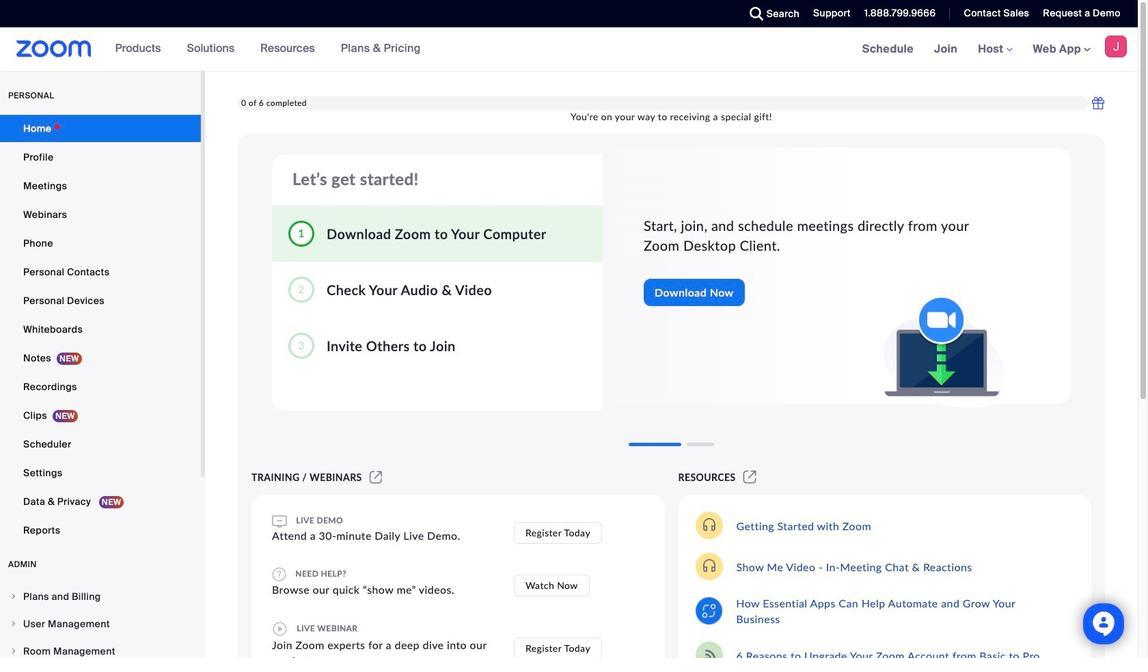 Task type: describe. For each thing, give the bounding box(es) containing it.
right image for 2nd menu item
[[10, 620, 18, 628]]

meetings navigation
[[853, 27, 1139, 72]]

personal menu menu
[[0, 115, 201, 546]]

product information navigation
[[105, 27, 431, 71]]

window new image
[[742, 472, 759, 483]]

profile picture image
[[1106, 36, 1128, 57]]



Task type: vqa. For each thing, say whether or not it's contained in the screenshot.
'tab'
no



Task type: locate. For each thing, give the bounding box(es) containing it.
right image for 1st menu item
[[10, 593, 18, 601]]

3 menu item from the top
[[0, 639, 201, 659]]

2 right image from the top
[[10, 620, 18, 628]]

zoom logo image
[[16, 40, 91, 57]]

0 vertical spatial menu item
[[0, 584, 201, 610]]

2 vertical spatial right image
[[10, 648, 18, 656]]

3 right image from the top
[[10, 648, 18, 656]]

1 vertical spatial right image
[[10, 620, 18, 628]]

1 menu item from the top
[[0, 584, 201, 610]]

admin menu menu
[[0, 584, 201, 659]]

0 vertical spatial right image
[[10, 593, 18, 601]]

menu item
[[0, 584, 201, 610], [0, 611, 201, 637], [0, 639, 201, 659]]

right image for 3rd menu item from the top
[[10, 648, 18, 656]]

window new image
[[368, 472, 384, 483]]

1 vertical spatial menu item
[[0, 611, 201, 637]]

1 right image from the top
[[10, 593, 18, 601]]

right image
[[10, 593, 18, 601], [10, 620, 18, 628], [10, 648, 18, 656]]

2 menu item from the top
[[0, 611, 201, 637]]

2 vertical spatial menu item
[[0, 639, 201, 659]]

banner
[[0, 27, 1139, 72]]



